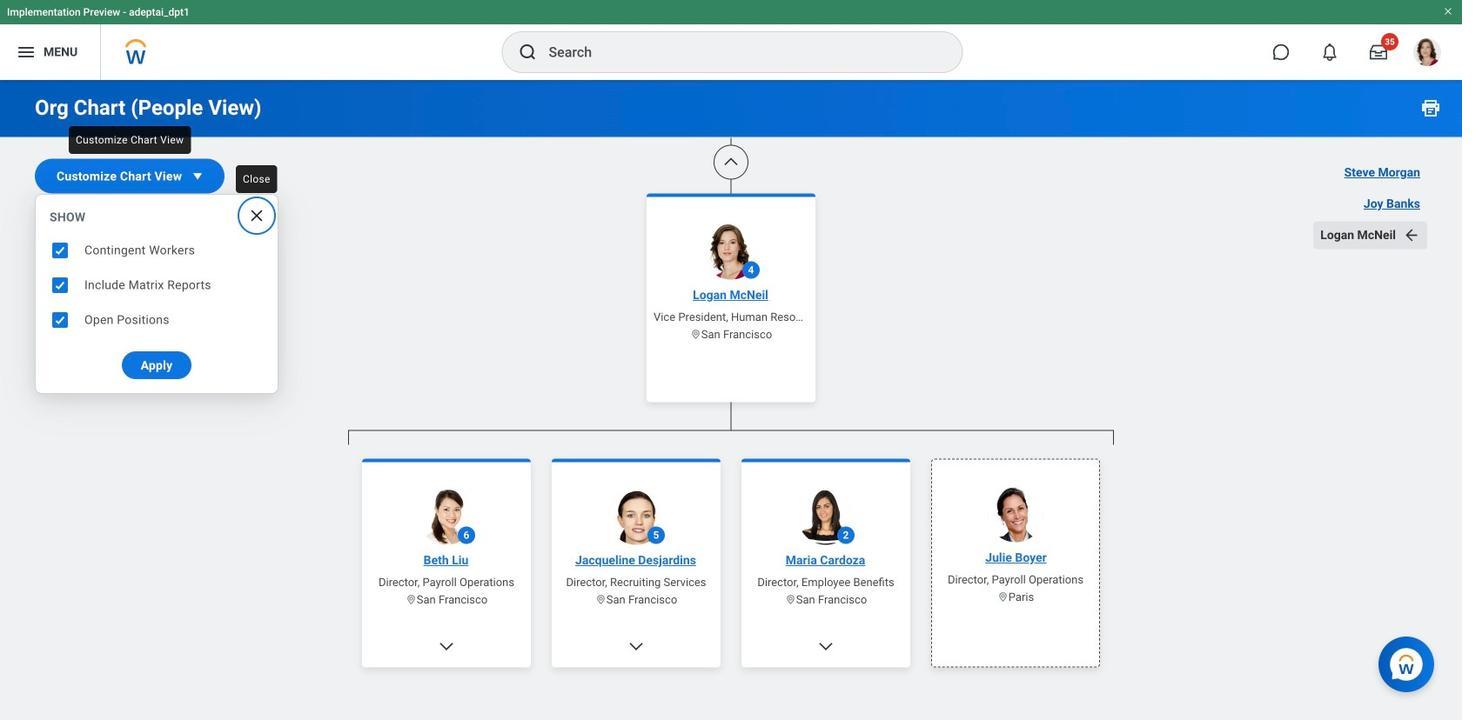 Task type: vqa. For each thing, say whether or not it's contained in the screenshot.
chevron down icon
yes



Task type: locate. For each thing, give the bounding box(es) containing it.
inbox large image
[[1370, 44, 1388, 61]]

0 vertical spatial tooltip
[[64, 121, 196, 159]]

chevron down image
[[817, 639, 835, 656]]

print org chart image
[[1421, 98, 1442, 118]]

close environment banner image
[[1443, 6, 1454, 17]]

1 vertical spatial tooltip
[[231, 160, 283, 198]]

tooltip up the x image
[[231, 160, 283, 198]]

tooltip up the caret down "icon"
[[64, 121, 196, 159]]

dialog
[[35, 194, 279, 394]]

location image
[[998, 592, 1009, 603], [595, 595, 607, 606]]

chevron down image
[[438, 639, 455, 656], [628, 639, 645, 656]]

profile logan mcneil image
[[1414, 38, 1442, 70]]

banner
[[0, 0, 1463, 80]]

1 horizontal spatial chevron down image
[[628, 639, 645, 656]]

0 horizontal spatial chevron down image
[[438, 639, 455, 656]]

1 horizontal spatial location image
[[998, 592, 1009, 603]]

main content
[[0, 0, 1463, 721]]

1 horizontal spatial tooltip
[[231, 160, 283, 198]]

0 horizontal spatial location image
[[405, 595, 417, 606]]

tooltip
[[64, 121, 196, 159], [231, 160, 283, 198]]

logan mcneil, logan mcneil, 4 direct reports element
[[348, 445, 1114, 721]]

location image
[[690, 329, 701, 340], [405, 595, 417, 606], [785, 595, 796, 606]]

2 horizontal spatial location image
[[785, 595, 796, 606]]



Task type: describe. For each thing, give the bounding box(es) containing it.
1 chevron down image from the left
[[438, 639, 455, 656]]

notifications large image
[[1322, 44, 1339, 61]]

location image for 1st chevron down icon
[[405, 595, 417, 606]]

Search Workday  search field
[[549, 33, 927, 71]]

search image
[[518, 42, 538, 63]]

x image
[[248, 207, 266, 225]]

location image for chevron down image
[[785, 595, 796, 606]]

0 horizontal spatial tooltip
[[64, 121, 196, 159]]

justify image
[[16, 42, 37, 63]]

caret down image
[[189, 168, 207, 185]]

arrow left image
[[1403, 227, 1421, 244]]

chevron up image
[[723, 154, 740, 171]]

2 chevron down image from the left
[[628, 639, 645, 656]]

1 horizontal spatial location image
[[690, 329, 701, 340]]

0 horizontal spatial location image
[[595, 595, 607, 606]]



